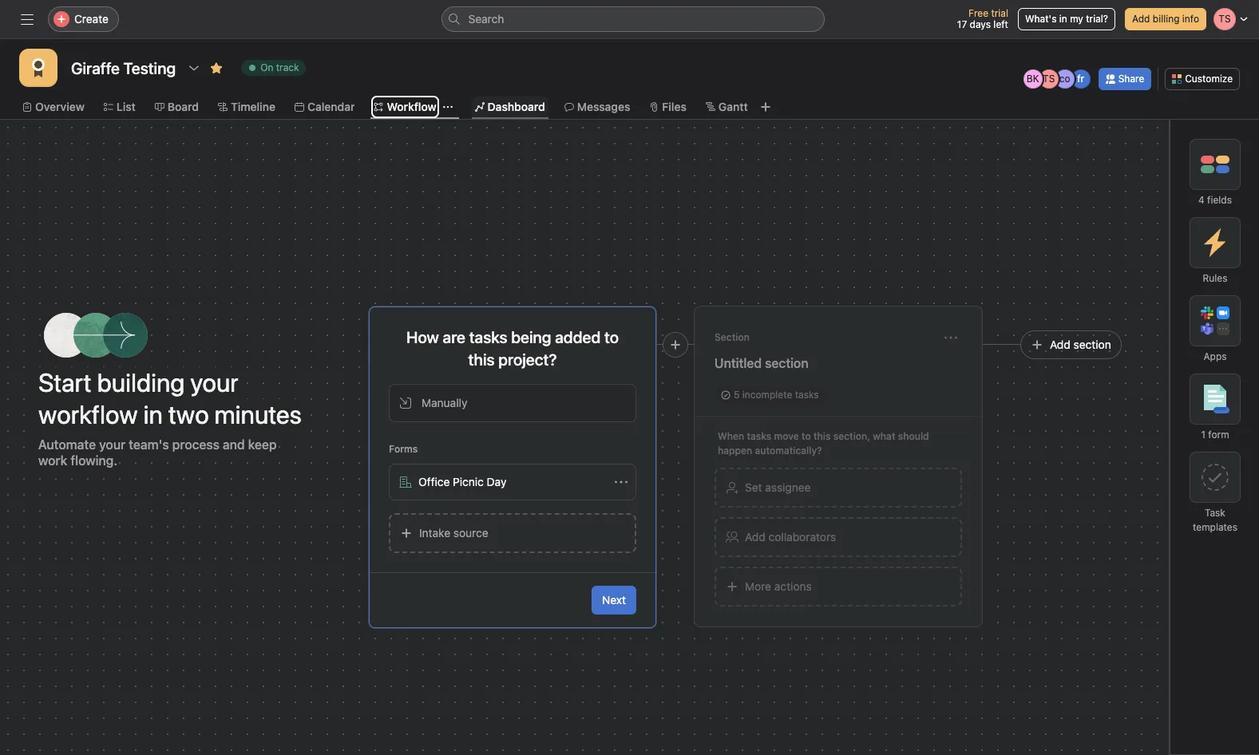 Task type: vqa. For each thing, say whether or not it's contained in the screenshot.
Intake source dropdown button
yes



Task type: locate. For each thing, give the bounding box(es) containing it.
add
[[1133, 13, 1151, 25], [1050, 337, 1071, 351], [745, 530, 766, 544]]

your left team's on the bottom
[[99, 437, 126, 452]]

dashboard link
[[475, 98, 545, 116]]

0 vertical spatial add
[[1133, 13, 1151, 25]]

to right 'added'
[[605, 328, 619, 346]]

intake source
[[419, 526, 489, 540]]

gantt link
[[706, 98, 748, 116]]

1 horizontal spatial to
[[802, 430, 811, 442]]

intake source button
[[389, 513, 637, 553]]

templates
[[1193, 522, 1238, 534]]

1 vertical spatial add
[[1050, 337, 1071, 351]]

1
[[1202, 429, 1206, 441]]

0 vertical spatial section
[[1074, 337, 1112, 351]]

2 vertical spatial add
[[745, 530, 766, 544]]

automatically?
[[755, 445, 822, 457]]

1 vertical spatial your
[[99, 437, 126, 452]]

tasks right the incomplete
[[795, 389, 819, 401]]

1 horizontal spatial section
[[1074, 337, 1112, 351]]

0 vertical spatial your
[[190, 367, 239, 397]]

start building your workflow in two minutes automate your team's process and keep work flowing.
[[38, 367, 302, 468]]

add billing info
[[1133, 13, 1200, 25]]

2 horizontal spatial tasks
[[795, 389, 819, 401]]

in
[[1060, 13, 1068, 25], [143, 399, 163, 429]]

1 horizontal spatial tasks
[[747, 430, 772, 442]]

this
[[814, 430, 831, 442]]

1 horizontal spatial in
[[1060, 13, 1068, 25]]

1 horizontal spatial add
[[1050, 337, 1071, 351]]

fields
[[1208, 194, 1233, 206]]

add collaborators
[[745, 530, 837, 544]]

add for add billing info
[[1133, 13, 1151, 25]]

process
[[172, 437, 220, 452]]

next
[[602, 593, 626, 607]]

5
[[734, 389, 740, 401]]

in inside start building your workflow in two minutes automate your team's process and keep work flowing.
[[143, 399, 163, 429]]

ribbon image
[[29, 58, 48, 77]]

should
[[898, 430, 930, 442]]

0 vertical spatial tasks
[[469, 328, 508, 346]]

gantt
[[719, 100, 748, 113]]

my
[[1071, 13, 1084, 25]]

trial
[[992, 7, 1009, 19]]

0 horizontal spatial to
[[605, 328, 619, 346]]

tasks left move
[[747, 430, 772, 442]]

timeline link
[[218, 98, 276, 116]]

0 horizontal spatial add
[[745, 530, 766, 544]]

5 incomplete tasks
[[734, 389, 819, 401]]

office
[[419, 475, 450, 488]]

search button
[[441, 6, 825, 32]]

your
[[190, 367, 239, 397], [99, 437, 126, 452]]

billing
[[1153, 13, 1180, 25]]

1 vertical spatial in
[[143, 399, 163, 429]]

4 fields
[[1199, 194, 1233, 206]]

source
[[454, 526, 489, 540]]

how are tasks being added to this project?
[[407, 328, 619, 369]]

tasks for are
[[469, 328, 508, 346]]

1 vertical spatial tasks
[[795, 389, 819, 401]]

your up two minutes
[[190, 367, 239, 397]]

in up team's on the bottom
[[143, 399, 163, 429]]

bk
[[1027, 73, 1040, 85]]

collaborators
[[769, 530, 837, 544]]

1 vertical spatial to
[[802, 430, 811, 442]]

tasks
[[469, 328, 508, 346], [795, 389, 819, 401], [747, 430, 772, 442]]

start
[[38, 367, 92, 397]]

set assignee
[[745, 480, 811, 494]]

add for add section
[[1050, 337, 1071, 351]]

office picnic day
[[419, 475, 507, 488]]

being
[[511, 328, 552, 346]]

day
[[487, 475, 507, 488]]

0 horizontal spatial in
[[143, 399, 163, 429]]

tasks inside how are tasks being added to this project?
[[469, 328, 508, 346]]

and
[[223, 437, 245, 452]]

on track
[[261, 62, 299, 73]]

messages
[[577, 100, 631, 113]]

happen
[[718, 445, 753, 457]]

to
[[605, 328, 619, 346], [802, 430, 811, 442]]

add collaborators button
[[715, 517, 963, 557]]

what's in my trial? button
[[1018, 8, 1116, 30]]

1 vertical spatial section
[[765, 356, 809, 370]]

2 horizontal spatial add
[[1133, 13, 1151, 25]]

to left this
[[802, 430, 811, 442]]

add tab image
[[759, 101, 772, 113]]

apps
[[1204, 351, 1227, 363]]

tasks up this project?
[[469, 328, 508, 346]]

0 horizontal spatial section
[[765, 356, 809, 370]]

search list box
[[441, 6, 825, 32]]

list
[[116, 100, 136, 113]]

share
[[1119, 73, 1145, 85]]

set
[[745, 480, 763, 494]]

section for untitled section
[[765, 356, 809, 370]]

add section button
[[1021, 330, 1122, 359]]

tasks for incomplete
[[795, 389, 819, 401]]

on
[[261, 62, 274, 73]]

this project?
[[469, 350, 557, 369]]

show options image
[[188, 62, 201, 74]]

to inside how are tasks being added to this project?
[[605, 328, 619, 346]]

to inside the 'when tasks move to this section, what should happen automatically?'
[[802, 430, 811, 442]]

0 horizontal spatial your
[[99, 437, 126, 452]]

ts
[[1043, 73, 1055, 85]]

section
[[1074, 337, 1112, 351], [765, 356, 809, 370]]

0 vertical spatial to
[[605, 328, 619, 346]]

list link
[[104, 98, 136, 116]]

set assignee button
[[715, 468, 963, 508]]

search
[[469, 12, 504, 26]]

2 vertical spatial tasks
[[747, 430, 772, 442]]

overview
[[35, 100, 85, 113]]

add for add collaborators
[[745, 530, 766, 544]]

tasks inside the 'when tasks move to this section, what should happen automatically?'
[[747, 430, 772, 442]]

None text field
[[67, 54, 180, 82]]

0 horizontal spatial tasks
[[469, 328, 508, 346]]

in left my at top right
[[1060, 13, 1068, 25]]

0 vertical spatial in
[[1060, 13, 1068, 25]]

17
[[958, 18, 968, 30]]

manually
[[422, 396, 468, 409]]



Task type: describe. For each thing, give the bounding box(es) containing it.
remove from starred image
[[210, 62, 223, 74]]

calendar
[[308, 100, 355, 113]]

days
[[970, 18, 991, 30]]

co
[[1060, 73, 1071, 85]]

customize
[[1186, 73, 1233, 85]]

untitled
[[715, 356, 762, 370]]

expand sidebar image
[[21, 13, 34, 26]]

timeline
[[231, 100, 276, 113]]

on track button
[[234, 57, 313, 79]]

add billing info button
[[1125, 8, 1207, 30]]

1 horizontal spatial your
[[190, 367, 239, 397]]

rules
[[1203, 272, 1228, 284]]

assignee
[[766, 480, 811, 494]]

1 form
[[1202, 429, 1230, 441]]

added
[[555, 328, 601, 346]]

info
[[1183, 13, 1200, 25]]

track
[[276, 62, 299, 73]]

forms
[[389, 443, 418, 455]]

overview link
[[22, 98, 85, 116]]

workflow
[[387, 100, 437, 113]]

what
[[873, 430, 896, 442]]

untitled section button
[[715, 349, 963, 377]]

move
[[775, 430, 799, 442]]

board
[[168, 100, 199, 113]]

task templates
[[1193, 507, 1238, 534]]

office picnic day button
[[389, 464, 637, 500]]

how
[[407, 328, 439, 346]]

when tasks move to this section, what should happen automatically?
[[718, 430, 930, 457]]

free trial 17 days left
[[958, 7, 1009, 30]]

work flowing.
[[38, 453, 118, 468]]

picnic
[[453, 475, 484, 488]]

task
[[1205, 507, 1226, 519]]

intake
[[419, 526, 451, 540]]

what's
[[1026, 13, 1057, 25]]

workflow
[[38, 399, 138, 429]]

messages link
[[565, 98, 631, 116]]

section
[[715, 331, 750, 343]]

customize button
[[1166, 68, 1241, 90]]

dashboard
[[488, 100, 545, 113]]

are
[[443, 328, 466, 346]]

untitled section
[[715, 356, 809, 370]]

section for add section
[[1074, 337, 1112, 351]]

tab actions image
[[443, 102, 453, 112]]

incomplete
[[743, 389, 793, 401]]

left
[[994, 18, 1009, 30]]

section,
[[834, 430, 871, 442]]

calendar link
[[295, 98, 355, 116]]

in inside button
[[1060, 13, 1068, 25]]

keep
[[248, 437, 277, 452]]

when
[[718, 430, 745, 442]]

what's in my trial?
[[1026, 13, 1109, 25]]

building
[[97, 367, 185, 397]]

board link
[[155, 98, 199, 116]]

workflow link
[[374, 98, 437, 116]]

4
[[1199, 194, 1205, 206]]

next button
[[592, 586, 637, 615]]

add section
[[1050, 337, 1112, 351]]

fr
[[1078, 73, 1085, 85]]

trial?
[[1087, 13, 1109, 25]]

automate
[[38, 437, 96, 452]]

team's
[[129, 437, 169, 452]]

create button
[[48, 6, 119, 32]]

show options image
[[615, 476, 628, 488]]

two minutes
[[168, 399, 302, 429]]

create
[[74, 12, 109, 26]]

form
[[1209, 429, 1230, 441]]

files
[[663, 100, 687, 113]]



